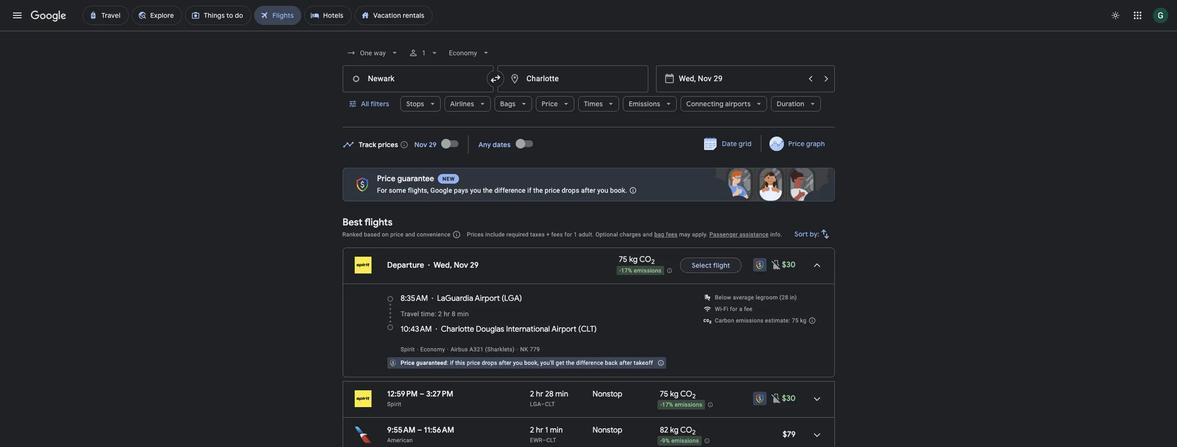 Task type: vqa. For each thing, say whether or not it's contained in the screenshot.
the 'Remove flight from Tokyo to Boston on Fri, Nov 24' icon
no



Task type: describe. For each thing, give the bounding box(es) containing it.
0 horizontal spatial price
[[390, 231, 404, 238]]

economy
[[420, 346, 445, 353]]

ranked
[[343, 231, 362, 238]]

charlotte douglas international airport ( clt )
[[441, 324, 597, 334]]

swap origin and destination. image
[[490, 73, 501, 85]]

select flight button
[[680, 254, 742, 277]]

change appearance image
[[1104, 4, 1127, 27]]

leaves laguardia airport at 12:59 pm on wednesday, november 29 and arrives at charlotte douglas international airport at 3:27 pm on wednesday, november 29. element
[[387, 389, 453, 399]]

1 this price for this flight doesn't include overhead bin access. if you need a carry-on bag, use the bags filter to update prices. image from the top
[[771, 259, 782, 270]]

in)
[[790, 294, 797, 301]]

2 fees from the left
[[666, 231, 678, 238]]

2 vertical spatial 75
[[660, 389, 668, 399]]

prices
[[467, 231, 484, 238]]

travel
[[401, 310, 419, 318]]

wi-
[[715, 306, 724, 312]]

9:55 am – 11:56 am american
[[387, 425, 454, 444]]

based
[[364, 231, 380, 238]]

2 hr 1 min ewr – clt
[[530, 425, 563, 444]]

nonstop flight. element for 2 hr 1 min
[[593, 425, 623, 436]]

for
[[377, 187, 387, 194]]

11:56 am
[[424, 425, 454, 435]]

airports
[[725, 100, 751, 108]]

prices include required taxes + fees for 1 adult. optional charges and bag fees may apply. passenger assistance
[[467, 231, 769, 238]]

flight
[[713, 261, 730, 270]]

travel time: 2 hr 8 min
[[401, 310, 469, 318]]

date
[[722, 139, 737, 148]]

select
[[692, 261, 712, 270]]

apply.
[[692, 231, 708, 238]]

1 vertical spatial 1
[[574, 231, 577, 238]]

30 us dollars text field for 1st this price for this flight doesn't include overhead bin access. if you need a carry-on bag, use the bags filter to update prices. image from the bottom
[[782, 394, 796, 403]]

30 us dollars text field for 2nd this price for this flight doesn't include overhead bin access. if you need a carry-on bag, use the bags filter to update prices. image from the bottom of the best flights main content
[[782, 260, 796, 270]]

New feature text field
[[438, 174, 459, 184]]

1 fees from the left
[[551, 231, 563, 238]]

nk
[[520, 346, 528, 353]]

12:59 pm – 3:27 pm spirit
[[387, 389, 453, 408]]

0 horizontal spatial the
[[483, 187, 493, 194]]

1 vertical spatial nov
[[454, 261, 468, 270]]

wi-fi for a fee
[[715, 306, 753, 312]]

0 horizontal spatial for
[[565, 231, 572, 238]]

Departure time: 8:35 AM. text field
[[401, 294, 428, 303]]

lga inside 2 hr 28 min lga – clt
[[530, 401, 541, 408]]

airlines button
[[444, 92, 491, 115]]

2 horizontal spatial after
[[619, 360, 632, 366]]

(sharklets)
[[485, 346, 515, 353]]

- for 2 hr 28 min
[[660, 401, 662, 408]]

track
[[359, 140, 376, 149]]

clt for 2 hr 28 min
[[545, 401, 555, 408]]

0 vertical spatial airport
[[475, 294, 500, 303]]

charges
[[620, 231, 641, 238]]

learn more about tracked prices image
[[400, 140, 409, 149]]

10:43 am
[[401, 324, 432, 334]]

bag
[[654, 231, 665, 238]]

times button
[[578, 92, 619, 115]]

prices
[[378, 140, 398, 149]]

price for price
[[542, 100, 558, 108]]

12:59 pm
[[387, 389, 418, 399]]

airbus
[[451, 346, 468, 353]]

min for 2 hr 28 min
[[555, 389, 568, 399]]

- for 2 hr 1 min
[[660, 438, 662, 444]]

price guaranteed : if this price drops after you book, you'll get the difference back after takeoff
[[401, 360, 653, 366]]

sort by: button
[[791, 223, 835, 246]]

2 right time:
[[438, 310, 442, 318]]

pays
[[454, 187, 468, 194]]

29 inside find the best price region
[[429, 140, 437, 149]]

connecting airports
[[686, 100, 751, 108]]

for some flights, google pays you the difference if the price drops after you book.
[[377, 187, 627, 194]]

connecting
[[686, 100, 724, 108]]

leaves newark liberty international airport at 9:55 am on wednesday, november 29 and arrives at charlotte douglas international airport at 11:56 am on wednesday, november 29. element
[[387, 425, 454, 435]]

select flight
[[692, 261, 730, 270]]

price for price guarantee
[[377, 174, 396, 184]]

duration
[[777, 100, 805, 108]]

carbon emissions estimate: 75 kg
[[715, 317, 807, 324]]

emissions down bag
[[634, 267, 662, 274]]

2 up 82 kg co 2
[[692, 392, 696, 401]]

3:27 pm
[[426, 389, 453, 399]]

9:55 am
[[387, 425, 416, 435]]

optional
[[596, 231, 618, 238]]

emissions down fee
[[736, 317, 764, 324]]

adult.
[[579, 231, 594, 238]]

estimate:
[[765, 317, 790, 324]]

clt for 2 hr 1 min
[[546, 437, 556, 444]]

1 inside 2 hr 1 min ewr – clt
[[545, 425, 548, 435]]

Departure text field
[[679, 66, 802, 92]]

1 vertical spatial 75
[[792, 317, 799, 324]]

1 vertical spatial airport
[[552, 324, 577, 334]]

1 and from the left
[[405, 231, 415, 238]]

0 horizontal spatial (
[[502, 294, 504, 303]]

2 and from the left
[[643, 231, 653, 238]]

learn more about ranking image
[[453, 230, 461, 239]]

1 horizontal spatial (
[[578, 324, 581, 334]]

1 inside '1' popup button
[[422, 49, 426, 57]]

book.
[[610, 187, 627, 194]]

loading results progress bar
[[0, 31, 1177, 33]]

nonstop for 2 hr 1 min
[[593, 425, 623, 435]]

0 vertical spatial 17%
[[621, 267, 632, 274]]

carbon
[[715, 317, 734, 324]]

find the best price region
[[343, 132, 835, 160]]

any
[[479, 140, 491, 149]]

1 vertical spatial 29
[[470, 261, 479, 270]]

2 hr 28 min lga – clt
[[530, 389, 568, 408]]

date grid button
[[697, 135, 759, 152]]

get
[[556, 360, 564, 366]]

connecting airports button
[[681, 92, 767, 115]]

0 vertical spatial clt
[[581, 324, 594, 334]]

total duration 2 hr 28 min. element
[[530, 389, 593, 400]]

a
[[739, 306, 743, 312]]

hr for 2 hr 1 min
[[536, 425, 543, 435]]

stops button
[[401, 92, 441, 115]]

may
[[679, 231, 691, 238]]

28
[[545, 389, 554, 399]]

0 vertical spatial 75
[[619, 255, 627, 265]]

filters
[[370, 100, 389, 108]]

a321
[[470, 346, 484, 353]]

international
[[506, 324, 550, 334]]

nk 779
[[520, 346, 540, 353]]

dates
[[493, 140, 511, 149]]

stops
[[406, 100, 424, 108]]

best flights main content
[[343, 132, 835, 447]]

2 inside 82 kg co 2
[[692, 428, 696, 437]]

2 horizontal spatial you
[[597, 187, 608, 194]]

kg inside 82 kg co 2
[[670, 425, 679, 435]]

2 horizontal spatial the
[[566, 360, 575, 366]]

0 horizontal spatial if
[[450, 360, 454, 366]]

best flights
[[343, 216, 393, 228]]

nonstop flight. element for 2 hr 28 min
[[593, 389, 623, 400]]

0 vertical spatial lga
[[504, 294, 520, 303]]

0 vertical spatial drops
[[562, 187, 579, 194]]

1 horizontal spatial the
[[533, 187, 543, 194]]



Task type: locate. For each thing, give the bounding box(es) containing it.
0 horizontal spatial airport
[[475, 294, 500, 303]]

29 down prices
[[470, 261, 479, 270]]

None search field
[[343, 41, 835, 127]]

after down (sharklets) at the left of page
[[499, 360, 512, 366]]

0 vertical spatial 29
[[429, 140, 437, 149]]

price right bags popup button
[[542, 100, 558, 108]]

1 vertical spatial spirit
[[387, 401, 401, 408]]

0 vertical spatial -
[[619, 267, 621, 274]]

spirit down "10:43 am"
[[401, 346, 415, 353]]

drops up adult.
[[562, 187, 579, 194]]

the right get
[[566, 360, 575, 366]]

- up 82
[[660, 401, 662, 408]]

1 vertical spatial clt
[[545, 401, 555, 408]]

0 horizontal spatial  image
[[417, 346, 418, 353]]

0 horizontal spatial 75
[[619, 255, 627, 265]]

0 horizontal spatial after
[[499, 360, 512, 366]]

fees
[[551, 231, 563, 238], [666, 231, 678, 238]]

if up taxes
[[527, 187, 532, 194]]

best
[[343, 216, 363, 228]]

0 vertical spatial -17% emissions
[[619, 267, 662, 274]]

co inside 82 kg co 2
[[680, 425, 692, 435]]

1 horizontal spatial drops
[[562, 187, 579, 194]]

clt inside 2 hr 28 min lga – clt
[[545, 401, 555, 408]]

guarantee
[[397, 174, 434, 184]]

min right 28
[[555, 389, 568, 399]]

2 vertical spatial hr
[[536, 425, 543, 435]]

price for price graph
[[788, 139, 805, 148]]

0 horizontal spatial fees
[[551, 231, 563, 238]]

1 horizontal spatial and
[[643, 231, 653, 238]]

times
[[584, 100, 603, 108]]

departure
[[387, 261, 424, 270]]

(28
[[780, 294, 788, 301]]

2 horizontal spatial price
[[545, 187, 560, 194]]

0 horizontal spatial drops
[[482, 360, 497, 366]]

1 vertical spatial -
[[660, 401, 662, 408]]

for left a
[[730, 306, 738, 312]]

0 horizontal spatial 1
[[422, 49, 426, 57]]

1 horizontal spatial 1
[[545, 425, 548, 435]]

- down 82
[[660, 438, 662, 444]]

hr left 8
[[444, 310, 450, 318]]

clt inside 2 hr 1 min ewr – clt
[[546, 437, 556, 444]]

75 kg co 2
[[619, 255, 655, 266], [660, 389, 696, 401]]

1 vertical spatial if
[[450, 360, 454, 366]]

time:
[[421, 310, 436, 318]]

taxes
[[530, 231, 545, 238]]

sort
[[794, 230, 808, 238]]

17% down charges
[[621, 267, 632, 274]]

– down total duration 2 hr 28 min. element
[[541, 401, 545, 408]]

legroom
[[756, 294, 778, 301]]

duration button
[[771, 92, 821, 115]]

you right pays
[[470, 187, 481, 194]]

fees right + in the left of the page
[[551, 231, 563, 238]]

:
[[447, 360, 448, 366]]

1 button
[[405, 41, 443, 64]]

0 horizontal spatial 29
[[429, 140, 437, 149]]

co for 2 hr 1 min
[[680, 425, 692, 435]]

after right back
[[619, 360, 632, 366]]

0 horizontal spatial and
[[405, 231, 415, 238]]

kg right 82
[[670, 425, 679, 435]]

spirit down departure time: 12:59 pm. 'text field'
[[387, 401, 401, 408]]

1 horizontal spatial difference
[[576, 360, 603, 366]]

- down prices include required taxes + fees for 1 adult. optional charges and bag fees may apply. passenger assistance
[[619, 267, 621, 274]]

hr for 2 hr 28 min
[[536, 389, 543, 399]]

$30 for 2nd this price for this flight doesn't include overhead bin access. if you need a carry-on bag, use the bags filter to update prices. image from the bottom of the best flights main content
[[782, 260, 796, 270]]

1 vertical spatial nonstop flight. element
[[593, 425, 623, 436]]

0 vertical spatial hr
[[444, 310, 450, 318]]

1 horizontal spatial price
[[467, 360, 480, 366]]

17% up 82
[[662, 401, 673, 408]]

airport up get
[[552, 324, 577, 334]]

google
[[430, 187, 452, 194]]

airport up "douglas"
[[475, 294, 500, 303]]

emissions button
[[623, 92, 677, 115]]

$79
[[783, 430, 796, 439]]

price up for
[[377, 174, 396, 184]]

1 vertical spatial this price for this flight doesn't include overhead bin access. if you need a carry-on bag, use the bags filter to update prices. image
[[771, 392, 782, 404]]

1 horizontal spatial 29
[[470, 261, 479, 270]]

american
[[387, 437, 413, 444]]

main menu image
[[12, 10, 23, 21]]

difference left back
[[576, 360, 603, 366]]

min for 2 hr 1 min
[[550, 425, 563, 435]]

2 nonstop from the top
[[593, 425, 623, 435]]

clt
[[581, 324, 594, 334], [545, 401, 555, 408], [546, 437, 556, 444]]

0 horizontal spatial lga
[[504, 294, 520, 303]]

– left 3:27 pm "text field"
[[420, 389, 424, 399]]

price
[[545, 187, 560, 194], [390, 231, 404, 238], [467, 360, 480, 366]]

29
[[429, 140, 437, 149], [470, 261, 479, 270]]

2 vertical spatial price
[[467, 360, 480, 366]]

0 vertical spatial co
[[639, 255, 651, 265]]

the up taxes
[[533, 187, 543, 194]]

this price for this flight doesn't include overhead bin access. if you need a carry-on bag, use the bags filter to update prices. image up (28
[[771, 259, 782, 270]]

75 kg co 2 down charges
[[619, 255, 655, 266]]

30 us dollars text field up in)
[[782, 260, 796, 270]]

 image left "economy"
[[417, 346, 418, 353]]

2 up ewr
[[530, 425, 534, 435]]

1 vertical spatial (
[[578, 324, 581, 334]]

drops down airbus a321 (sharklets)
[[482, 360, 497, 366]]

0 vertical spatial nov
[[415, 140, 427, 149]]

bags
[[500, 100, 516, 108]]

if right :
[[450, 360, 454, 366]]

2 up -9% emissions
[[692, 428, 696, 437]]

0 vertical spatial nonstop flight. element
[[593, 389, 623, 400]]

29 right learn more about tracked prices icon in the left of the page
[[429, 140, 437, 149]]

$30 up in)
[[782, 260, 796, 270]]

79 US dollars text field
[[783, 430, 796, 439]]

1 vertical spatial 17%
[[662, 401, 673, 408]]

required
[[506, 231, 529, 238]]

total duration 2 hr 1 min. element
[[530, 425, 593, 436]]

grid
[[739, 139, 751, 148]]

airbus a321 (sharklets)
[[451, 346, 515, 353]]

2 nonstop flight. element from the top
[[593, 425, 623, 436]]

0 horizontal spatial nov
[[415, 140, 427, 149]]

0 vertical spatial this price for this flight doesn't include overhead bin access. if you need a carry-on bag, use the bags filter to update prices. image
[[771, 259, 782, 270]]

spirit
[[401, 346, 415, 353], [387, 401, 401, 408]]

2 inside 2 hr 1 min ewr – clt
[[530, 425, 534, 435]]

min inside 2 hr 28 min lga – clt
[[555, 389, 568, 399]]

none search field containing all filters
[[343, 41, 835, 127]]

0 horizontal spatial difference
[[494, 187, 526, 194]]

emissions up 82 kg co 2
[[675, 401, 702, 408]]

Arrival time: 3:27 PM. text field
[[426, 389, 453, 399]]

0 horizontal spatial you
[[470, 187, 481, 194]]

the right pays
[[483, 187, 493, 194]]

price graph
[[788, 139, 825, 148]]

1 $30 from the top
[[782, 260, 796, 270]]

price guarantee
[[377, 174, 434, 184]]

flight details. leaves newark liberty international airport at 9:55 am on wednesday, november 29 and arrives at charlotte douglas international airport at 11:56 am on wednesday, november 29. image
[[805, 423, 828, 447]]

co up 82 kg co 2
[[680, 389, 692, 399]]

nov right learn more about tracked prices icon in the left of the page
[[415, 140, 427, 149]]

2 horizontal spatial 75
[[792, 317, 799, 324]]

some
[[389, 187, 406, 194]]

price
[[542, 100, 558, 108], [788, 139, 805, 148], [377, 174, 396, 184], [401, 360, 415, 366]]

kg down learn more about price guarantee icon
[[670, 389, 679, 399]]

price left 'guaranteed'
[[401, 360, 415, 366]]

1 nonstop flight. element from the top
[[593, 389, 623, 400]]

1 vertical spatial 30 us dollars text field
[[782, 394, 796, 403]]

– down total duration 2 hr 1 min. element
[[543, 437, 546, 444]]

0 vertical spatial price
[[545, 187, 560, 194]]

min down 2 hr 28 min lga – clt
[[550, 425, 563, 435]]

2  image from the left
[[517, 346, 518, 353]]

0 horizontal spatial 75 kg co 2
[[619, 255, 655, 266]]

price right on
[[390, 231, 404, 238]]

1 vertical spatial nonstop
[[593, 425, 623, 435]]

75 down prices include required taxes + fees for 1 adult. optional charges and bag fees may apply. passenger assistance
[[619, 255, 627, 265]]

0 horizontal spatial )
[[520, 294, 522, 303]]

-17% emissions down charges
[[619, 267, 662, 274]]

nov inside find the best price region
[[415, 140, 427, 149]]

hr
[[444, 310, 450, 318], [536, 389, 543, 399], [536, 425, 543, 435]]

1 horizontal spatial airport
[[552, 324, 577, 334]]

price button
[[536, 92, 574, 115]]

2 vertical spatial clt
[[546, 437, 556, 444]]

1 horizontal spatial you
[[513, 360, 523, 366]]

passenger assistance button
[[710, 231, 769, 238]]

charlotte
[[441, 324, 474, 334]]

2 inside 2 hr 28 min lga – clt
[[530, 389, 534, 399]]

kg right estimate:
[[800, 317, 807, 324]]

2 left 28
[[530, 389, 534, 399]]

back
[[605, 360, 618, 366]]

1 horizontal spatial  image
[[517, 346, 518, 353]]

min right 8
[[457, 310, 469, 318]]

airlines
[[450, 100, 474, 108]]

this price for this flight doesn't include overhead bin access. if you need a carry-on bag, use the bags filter to update prices. image
[[771, 259, 782, 270], [771, 392, 782, 404]]

and left convenience
[[405, 231, 415, 238]]

co down charges
[[639, 255, 651, 265]]

learn more about price guarantee image
[[621, 179, 644, 202]]

1 horizontal spatial fees
[[666, 231, 678, 238]]

0 vertical spatial nonstop
[[593, 389, 623, 399]]

30 us dollars text field left flight details. leaves laguardia airport at 12:59 pm on wednesday, november 29 and arrives at charlotte douglas international airport at 3:27 pm on wednesday, november 29. image
[[782, 394, 796, 403]]

1 horizontal spatial after
[[581, 187, 596, 194]]

0 vertical spatial )
[[520, 294, 522, 303]]

1 horizontal spatial 75
[[660, 389, 668, 399]]

$30
[[782, 260, 796, 270], [782, 394, 796, 403]]

learn more about price guarantee image
[[649, 351, 672, 374]]

2 down bag
[[651, 258, 655, 266]]

–
[[420, 389, 424, 399], [541, 401, 545, 408], [417, 425, 422, 435], [543, 437, 546, 444]]

min inside 2 hr 1 min ewr – clt
[[550, 425, 563, 435]]

fees right bag
[[666, 231, 678, 238]]

82
[[660, 425, 668, 435]]

2 vertical spatial -
[[660, 438, 662, 444]]

1 vertical spatial for
[[730, 306, 738, 312]]

nonstop for 2 hr 28 min
[[593, 389, 623, 399]]

0 vertical spatial min
[[457, 310, 469, 318]]

price right this
[[467, 360, 480, 366]]

0 vertical spatial $30
[[782, 260, 796, 270]]

emissions down 82 kg co 2
[[671, 438, 699, 444]]

lga
[[504, 294, 520, 303], [530, 401, 541, 408]]

emissions
[[634, 267, 662, 274], [736, 317, 764, 324], [675, 401, 702, 408], [671, 438, 699, 444]]

1 vertical spatial difference
[[576, 360, 603, 366]]

below average legroom (28 in)
[[715, 294, 797, 301]]

Departure time: 9:55 AM. text field
[[387, 425, 416, 435]]

0 vertical spatial (
[[502, 294, 504, 303]]

2 this price for this flight doesn't include overhead bin access. if you need a carry-on bag, use the bags filter to update prices. image from the top
[[771, 392, 782, 404]]

airport
[[475, 294, 500, 303], [552, 324, 577, 334]]

laguardia airport ( lga )
[[437, 294, 522, 303]]

hr inside 2 hr 28 min lga – clt
[[536, 389, 543, 399]]

1 horizontal spatial 75 kg co 2
[[660, 389, 696, 401]]

8
[[452, 310, 456, 318]]

all
[[361, 100, 369, 108]]

$30 left flight details. leaves laguardia airport at 12:59 pm on wednesday, november 29 and arrives at charlotte douglas international airport at 3:27 pm on wednesday, november 29. image
[[782, 394, 796, 403]]

0 vertical spatial spirit
[[401, 346, 415, 353]]

any dates
[[479, 140, 511, 149]]

price up + in the left of the page
[[545, 187, 560, 194]]

30 US dollars text field
[[782, 260, 796, 270], [782, 394, 796, 403]]

+
[[546, 231, 550, 238]]

– inside 2 hr 1 min ewr – clt
[[543, 437, 546, 444]]

difference up required
[[494, 187, 526, 194]]

price inside popup button
[[542, 100, 558, 108]]

1 vertical spatial co
[[680, 389, 692, 399]]

1 vertical spatial hr
[[536, 389, 543, 399]]

1 30 us dollars text field from the top
[[782, 260, 796, 270]]

0 vertical spatial if
[[527, 187, 532, 194]]

below
[[715, 294, 731, 301]]

2 horizontal spatial 1
[[574, 231, 577, 238]]

laguardia
[[437, 294, 473, 303]]

flight details. leaves laguardia airport at 12:59 pm on wednesday, november 29 and arrives at charlotte douglas international airport at 3:27 pm on wednesday, november 29. image
[[805, 387, 828, 411]]

on
[[382, 231, 389, 238]]

0 vertical spatial 1
[[422, 49, 426, 57]]

1 vertical spatial price
[[390, 231, 404, 238]]

1 vertical spatial min
[[555, 389, 568, 399]]

hr up ewr
[[536, 425, 543, 435]]

-9% emissions
[[660, 438, 699, 444]]

– inside 12:59 pm – 3:27 pm spirit
[[420, 389, 424, 399]]

2 $30 from the top
[[782, 394, 796, 403]]

kg down charges
[[629, 255, 638, 265]]

price inside 'button'
[[788, 139, 805, 148]]

75 kg co 2 up 82 kg co 2
[[660, 389, 696, 401]]

co for 2 hr 28 min
[[680, 389, 692, 399]]

price left graph
[[788, 139, 805, 148]]

nonstop
[[593, 389, 623, 399], [593, 425, 623, 435]]

 image
[[417, 346, 418, 353], [517, 346, 518, 353]]

spirit inside 12:59 pm – 3:27 pm spirit
[[387, 401, 401, 408]]

None text field
[[343, 65, 493, 92], [497, 65, 648, 92], [343, 65, 493, 92], [497, 65, 648, 92]]

and left bag
[[643, 231, 653, 238]]

douglas
[[476, 324, 504, 334]]

nonstop flight. element
[[593, 389, 623, 400], [593, 425, 623, 436]]

price for price guaranteed : if this price drops after you book, you'll get the difference back after takeoff
[[401, 360, 415, 366]]

all filters
[[361, 100, 389, 108]]

wed, nov 29
[[434, 261, 479, 270]]

hr left 28
[[536, 389, 543, 399]]

1 vertical spatial )
[[594, 324, 597, 334]]

passenger
[[710, 231, 738, 238]]

1 vertical spatial drops
[[482, 360, 497, 366]]

nov right wed,
[[454, 261, 468, 270]]

2 30 us dollars text field from the top
[[782, 394, 796, 403]]

 image
[[428, 261, 430, 270]]

Departure time: 12:59 PM. text field
[[387, 389, 418, 399]]

for left adult.
[[565, 231, 572, 238]]

 image left nk
[[517, 346, 518, 353]]

None field
[[343, 44, 403, 62], [445, 44, 495, 62], [343, 44, 403, 62], [445, 44, 495, 62]]

average
[[733, 294, 754, 301]]

fee
[[744, 306, 753, 312]]

you left book.
[[597, 187, 608, 194]]

0 horizontal spatial 17%
[[621, 267, 632, 274]]

fi
[[724, 306, 728, 312]]

1 horizontal spatial )
[[594, 324, 597, 334]]

– right 9:55 am
[[417, 425, 422, 435]]

you'll
[[540, 360, 554, 366]]

wed,
[[434, 261, 452, 270]]

lga up charlotte douglas international airport ( clt ) at the bottom of page
[[504, 294, 520, 303]]

(
[[502, 294, 504, 303], [578, 324, 581, 334]]

Arrival time: 10:43 AM. text field
[[401, 324, 432, 334]]

2 vertical spatial 1
[[545, 425, 548, 435]]

1 vertical spatial 75 kg co 2
[[660, 389, 696, 401]]

1 horizontal spatial lga
[[530, 401, 541, 408]]

date grid
[[722, 139, 751, 148]]

75 down learn more about price guarantee icon
[[660, 389, 668, 399]]

bags button
[[494, 92, 532, 115]]

82 kg co 2
[[660, 425, 696, 437]]

co up -9% emissions
[[680, 425, 692, 435]]

1 horizontal spatial nov
[[454, 261, 468, 270]]

all filters button
[[343, 92, 397, 115]]

1 vertical spatial -17% emissions
[[660, 401, 702, 408]]

ewr
[[530, 437, 543, 444]]

Arrival time: 11:56 AM. text field
[[424, 425, 454, 435]]

new
[[442, 176, 455, 182]]

include
[[485, 231, 505, 238]]

carbon emissions estimate: 75 kilograms element
[[715, 317, 807, 324]]

75 right estimate:
[[792, 317, 799, 324]]

$30 for 1st this price for this flight doesn't include overhead bin access. if you need a carry-on bag, use the bags filter to update prices. image from the bottom
[[782, 394, 796, 403]]

1  image from the left
[[417, 346, 418, 353]]

hr inside 2 hr 1 min ewr – clt
[[536, 425, 543, 435]]

1 nonstop from the top
[[593, 389, 623, 399]]

– inside 9:55 am – 11:56 am american
[[417, 425, 422, 435]]

flights
[[365, 216, 393, 228]]

track prices
[[359, 140, 398, 149]]

-17% emissions up 82 kg co 2
[[660, 401, 702, 408]]

1 horizontal spatial if
[[527, 187, 532, 194]]

1 horizontal spatial for
[[730, 306, 738, 312]]

lga down total duration 2 hr 28 min. element
[[530, 401, 541, 408]]

0 vertical spatial 75 kg co 2
[[619, 255, 655, 266]]

after
[[581, 187, 596, 194], [499, 360, 512, 366], [619, 360, 632, 366]]

this price for this flight doesn't include overhead bin access. if you need a carry-on bag, use the bags filter to update prices. image left flight details. leaves laguardia airport at 12:59 pm on wednesday, november 29 and arrives at charlotte douglas international airport at 3:27 pm on wednesday, november 29. image
[[771, 392, 782, 404]]

after left book.
[[581, 187, 596, 194]]

takeoff
[[634, 360, 653, 366]]

you left book,
[[513, 360, 523, 366]]

convenience
[[417, 231, 451, 238]]

1 vertical spatial $30
[[782, 394, 796, 403]]

– inside 2 hr 28 min lga – clt
[[541, 401, 545, 408]]

0 vertical spatial difference
[[494, 187, 526, 194]]

ranked based on price and convenience
[[343, 231, 451, 238]]



